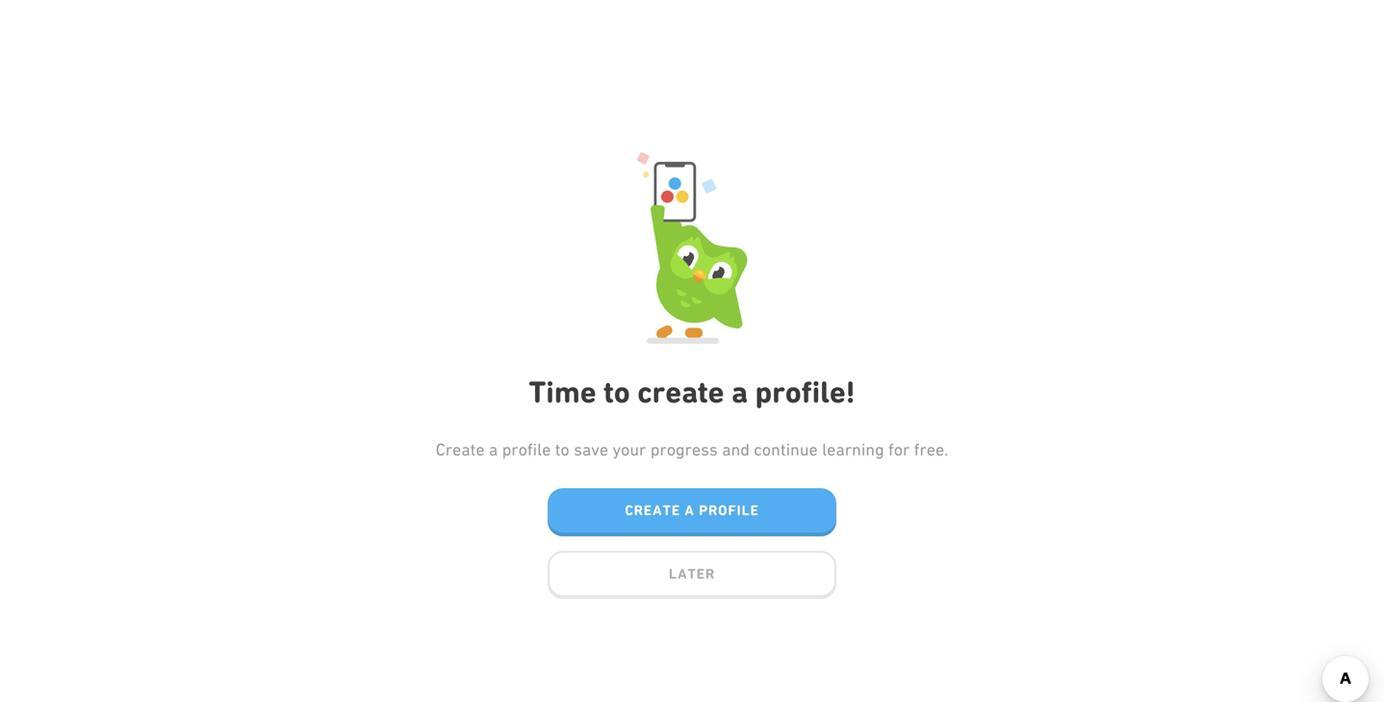 Task type: vqa. For each thing, say whether or not it's contained in the screenshot.
rightmost "to"
yes



Task type: locate. For each thing, give the bounding box(es) containing it.
a
[[732, 374, 748, 410], [489, 440, 498, 459], [685, 502, 695, 519]]

0 vertical spatial profile
[[502, 440, 551, 459]]

a inside button
[[685, 502, 695, 519]]

0 horizontal spatial profile
[[502, 440, 551, 459]]

2 horizontal spatial a
[[732, 374, 748, 410]]

1 horizontal spatial a
[[685, 502, 695, 519]]

to left the save at the left of the page
[[555, 440, 570, 459]]

profile
[[502, 440, 551, 459], [699, 502, 760, 519]]

1 vertical spatial create
[[625, 502, 681, 519]]

1 horizontal spatial create
[[625, 502, 681, 519]]

to
[[604, 374, 631, 410], [555, 440, 570, 459]]

2 vertical spatial a
[[685, 502, 695, 519]]

1 horizontal spatial to
[[604, 374, 631, 410]]

profile inside button
[[699, 502, 760, 519]]

1 horizontal spatial profile
[[699, 502, 760, 519]]

0 horizontal spatial create
[[436, 440, 485, 459]]

profile left the save at the left of the page
[[502, 440, 551, 459]]

0 vertical spatial a
[[732, 374, 748, 410]]

create
[[436, 440, 485, 459], [625, 502, 681, 519]]

time to create a profile!
[[529, 374, 856, 410]]

0 vertical spatial to
[[604, 374, 631, 410]]

create for create a profile to save your progress and continue learning for free.
[[436, 440, 485, 459]]

create a profile button
[[548, 488, 837, 536]]

profile down and
[[699, 502, 760, 519]]

create inside button
[[625, 502, 681, 519]]

free.
[[915, 440, 949, 459]]

1 vertical spatial to
[[555, 440, 570, 459]]

0 vertical spatial create
[[436, 440, 485, 459]]

0 horizontal spatial a
[[489, 440, 498, 459]]

to right time
[[604, 374, 631, 410]]

profile for create a profile to save your progress and continue learning for free.
[[502, 440, 551, 459]]

0 horizontal spatial to
[[555, 440, 570, 459]]

1 vertical spatial a
[[489, 440, 498, 459]]

1 vertical spatial profile
[[699, 502, 760, 519]]

for
[[889, 440, 910, 459]]

create for create a profile
[[625, 502, 681, 519]]

profile for create a profile
[[699, 502, 760, 519]]

continue
[[754, 440, 818, 459]]



Task type: describe. For each thing, give the bounding box(es) containing it.
create a profile
[[625, 502, 760, 519]]

profile!
[[755, 374, 856, 410]]

time
[[529, 374, 597, 410]]

progress
[[651, 440, 718, 459]]

a for create a profile
[[685, 502, 695, 519]]

later
[[669, 565, 716, 582]]

your
[[613, 440, 647, 459]]

save
[[574, 440, 609, 459]]

a for create a profile to save your progress and continue learning for free.
[[489, 440, 498, 459]]

create
[[638, 374, 725, 410]]

learning
[[823, 440, 885, 459]]

later button
[[548, 551, 837, 599]]

create a profile to save your progress and continue learning for free.
[[436, 440, 949, 459]]

and
[[722, 440, 750, 459]]



